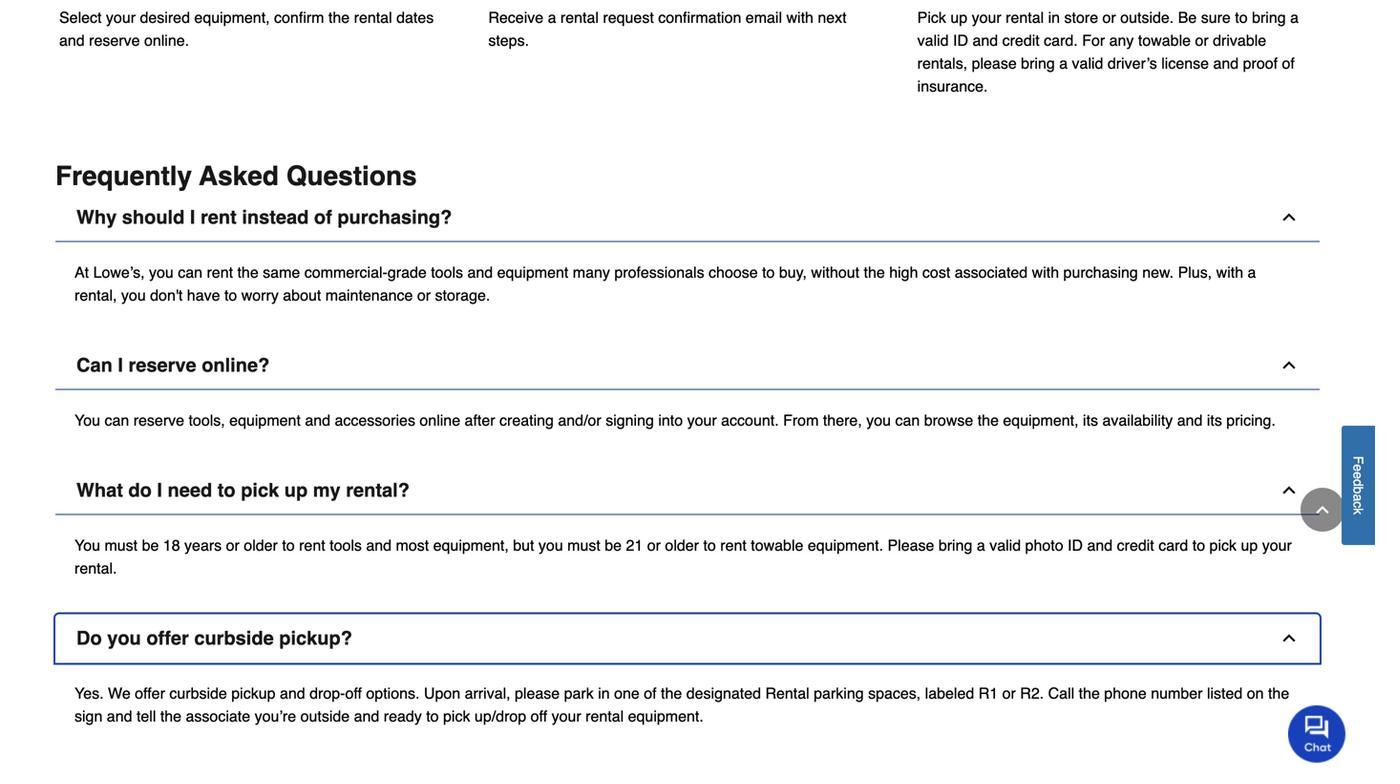 Task type: locate. For each thing, give the bounding box(es) containing it.
must left 21
[[568, 537, 601, 555]]

2 vertical spatial reserve
[[133, 412, 184, 429]]

0 vertical spatial you
[[75, 412, 100, 429]]

be left 18
[[142, 537, 159, 555]]

1 vertical spatial equipment.
[[628, 708, 704, 726]]

chevron up image inside can i reserve online? button
[[1280, 356, 1299, 375]]

can left browse
[[895, 412, 920, 429]]

1 horizontal spatial equipment.
[[808, 537, 884, 555]]

1 chevron up image from the top
[[1280, 208, 1299, 227]]

many
[[573, 264, 610, 281]]

to down 'what do i need to pick up my rental?' button
[[703, 537, 716, 555]]

with
[[787, 9, 814, 26], [1032, 264, 1059, 281], [1217, 264, 1244, 281]]

0 horizontal spatial be
[[142, 537, 159, 555]]

valid left photo
[[990, 537, 1021, 555]]

receive a rental request confirmation email with next steps.
[[488, 9, 847, 49]]

1 horizontal spatial with
[[1032, 264, 1059, 281]]

1 vertical spatial you
[[75, 537, 100, 555]]

1 vertical spatial off
[[531, 708, 547, 726]]

2 vertical spatial chevron up image
[[1313, 501, 1332, 520]]

lowe's,
[[93, 264, 145, 281]]

to down upon
[[426, 708, 439, 726]]

0 vertical spatial towable
[[1138, 32, 1191, 49]]

id right photo
[[1068, 537, 1083, 555]]

and down options.
[[354, 708, 380, 726]]

to up drivable
[[1235, 9, 1248, 26]]

you up "don't"
[[149, 264, 174, 281]]

curbside
[[194, 628, 274, 650], [169, 685, 227, 703]]

a right plus,
[[1248, 264, 1256, 281]]

up left my
[[284, 480, 308, 502]]

chevron up image inside scroll to top element
[[1313, 501, 1332, 520]]

chevron up image inside why should i rent instead of purchasing? button
[[1280, 208, 1299, 227]]

curbside inside do you offer curbside pickup? button
[[194, 628, 274, 650]]

rental left request
[[561, 9, 599, 26]]

1 horizontal spatial off
[[531, 708, 547, 726]]

0 horizontal spatial off
[[345, 685, 362, 703]]

0 vertical spatial up
[[951, 9, 968, 26]]

to inside yes. we offer curbside pickup and drop-off options. upon arrival, please park in one of the designated rental parking spaces, labeled r1 or r2. call the phone number listed on the sign and tell the associate you're outside and ready to pick up/drop off your rental equipment.
[[426, 708, 439, 726]]

0 horizontal spatial towable
[[751, 537, 804, 555]]

reserve for i
[[128, 355, 196, 376]]

0 horizontal spatial tools
[[330, 537, 362, 555]]

the right one
[[661, 685, 682, 703]]

we
[[108, 685, 131, 703]]

the right browse
[[978, 412, 999, 429]]

with right associated at the top of the page
[[1032, 264, 1059, 281]]

rental inside the receive a rental request confirmation email with next steps.
[[561, 9, 599, 26]]

0 vertical spatial bring
[[1252, 9, 1286, 26]]

1 horizontal spatial must
[[568, 537, 601, 555]]

curbside up associate
[[169, 685, 227, 703]]

2 horizontal spatial of
[[1282, 55, 1295, 72]]

listed
[[1207, 685, 1243, 703]]

drop-
[[310, 685, 345, 703]]

0 vertical spatial equipment,
[[194, 9, 270, 26]]

1 vertical spatial please
[[515, 685, 560, 703]]

credit inside pick up your rental in store or outside. be sure to bring a valid id and credit card. for any towable or drivable rentals, please bring a valid driver's license and proof of insurance.
[[1003, 32, 1040, 49]]

off up outside in the bottom of the page
[[345, 685, 362, 703]]

the up worry
[[237, 264, 259, 281]]

2 horizontal spatial with
[[1217, 264, 1244, 281]]

1 horizontal spatial tools
[[431, 264, 463, 281]]

older right 21
[[665, 537, 699, 555]]

0 vertical spatial reserve
[[89, 32, 140, 49]]

at
[[75, 264, 89, 281]]

credit left card
[[1117, 537, 1155, 555]]

with right plus,
[[1217, 264, 1244, 281]]

1 horizontal spatial bring
[[1021, 55, 1055, 72]]

be left 21
[[605, 537, 622, 555]]

reserve down select on the left top of the page
[[89, 32, 140, 49]]

offer inside yes. we offer curbside pickup and drop-off options. upon arrival, please park in one of the designated rental parking spaces, labeled r1 or r2. call the phone number listed on the sign and tell the associate you're outside and ready to pick up/drop off your rental equipment.
[[135, 685, 165, 703]]

1 vertical spatial towable
[[751, 537, 804, 555]]

i
[[190, 206, 195, 228], [118, 355, 123, 376], [157, 480, 162, 502]]

be
[[142, 537, 159, 555], [605, 537, 622, 555]]

2 older from the left
[[665, 537, 699, 555]]

id
[[953, 32, 969, 49], [1068, 537, 1083, 555]]

equipment,
[[194, 9, 270, 26], [1003, 412, 1079, 429], [433, 537, 509, 555]]

tell
[[137, 708, 156, 726]]

or down sure
[[1195, 32, 1209, 49]]

pick left my
[[241, 480, 279, 502]]

you down the lowe's,
[[121, 287, 146, 304]]

reserve inside can i reserve online? button
[[128, 355, 196, 376]]

purchasing?
[[337, 206, 452, 228]]

bring inside you must be 18 years or older to rent tools and most equipment, but you must be 21 or older to rent towable equipment. please bring a valid photo id and credit card to pick up your rental.
[[939, 537, 973, 555]]

equipment. left please
[[808, 537, 884, 555]]

please inside yes. we offer curbside pickup and drop-off options. upon arrival, please park in one of the designated rental parking spaces, labeled r1 or r2. call the phone number listed on the sign and tell the associate you're outside and ready to pick up/drop off your rental equipment.
[[515, 685, 560, 703]]

you right there,
[[867, 412, 891, 429]]

pick inside you must be 18 years or older to rent tools and most equipment, but you must be 21 or older to rent towable equipment. please bring a valid photo id and credit card to pick up your rental.
[[1210, 537, 1237, 555]]

equipment right tools, at the bottom left
[[229, 412, 301, 429]]

0 vertical spatial tools
[[431, 264, 463, 281]]

tools for up
[[330, 537, 362, 555]]

i right do
[[157, 480, 162, 502]]

its left pricing.
[[1207, 412, 1222, 429]]

0 vertical spatial i
[[190, 206, 195, 228]]

confirmation
[[658, 9, 742, 26]]

upon
[[424, 685, 461, 703]]

towable
[[1138, 32, 1191, 49], [751, 537, 804, 555]]

its left availability
[[1083, 412, 1098, 429]]

rental down one
[[586, 708, 624, 726]]

i for should
[[190, 206, 195, 228]]

to right have
[[224, 287, 237, 304]]

1 horizontal spatial credit
[[1117, 537, 1155, 555]]

and down select on the left top of the page
[[59, 32, 85, 49]]

pick down upon
[[443, 708, 470, 726]]

same
[[263, 264, 300, 281]]

on
[[1247, 685, 1264, 703]]

to left buy,
[[762, 264, 775, 281]]

0 horizontal spatial its
[[1083, 412, 1098, 429]]

0 horizontal spatial equipment
[[229, 412, 301, 429]]

account.
[[721, 412, 779, 429]]

about
[[283, 287, 321, 304]]

curbside up pickup
[[194, 628, 274, 650]]

to right card
[[1193, 537, 1206, 555]]

0 vertical spatial of
[[1282, 55, 1295, 72]]

bring right please
[[939, 537, 973, 555]]

and/or
[[558, 412, 602, 429]]

1 must from the left
[[105, 537, 138, 555]]

1 vertical spatial in
[[598, 685, 610, 703]]

1 vertical spatial valid
[[1072, 55, 1104, 72]]

0 horizontal spatial id
[[953, 32, 969, 49]]

questions
[[286, 161, 417, 192]]

tools down my
[[330, 537, 362, 555]]

photo
[[1025, 537, 1064, 555]]

or right 'years'
[[226, 537, 240, 555]]

associated
[[955, 264, 1028, 281]]

insurance.
[[918, 78, 988, 95]]

must up the rental.
[[105, 537, 138, 555]]

and up you're
[[280, 685, 305, 703]]

valid down pick
[[918, 32, 949, 49]]

1 vertical spatial of
[[314, 206, 332, 228]]

please up "insurance."
[[972, 55, 1017, 72]]

2 chevron up image from the top
[[1280, 629, 1299, 648]]

after
[[465, 412, 495, 429]]

2 vertical spatial up
[[1241, 537, 1258, 555]]

0 vertical spatial offer
[[146, 628, 189, 650]]

credit left card.
[[1003, 32, 1040, 49]]

1 horizontal spatial id
[[1068, 537, 1083, 555]]

you
[[75, 412, 100, 429], [75, 537, 100, 555]]

1 vertical spatial credit
[[1117, 537, 1155, 555]]

older right 'years'
[[244, 537, 278, 555]]

rentals,
[[918, 55, 968, 72]]

1 horizontal spatial equipment,
[[433, 537, 509, 555]]

or right r1
[[1003, 685, 1016, 703]]

storage.
[[435, 287, 490, 304]]

k
[[1351, 508, 1366, 515]]

commercial-
[[304, 264, 388, 281]]

1 horizontal spatial of
[[644, 685, 657, 703]]

to inside pick up your rental in store or outside. be sure to bring a valid id and credit card. for any towable or drivable rentals, please bring a valid driver's license and proof of insurance.
[[1235, 9, 1248, 26]]

your
[[106, 9, 136, 26], [972, 9, 1002, 26], [687, 412, 717, 429], [1262, 537, 1292, 555], [552, 708, 581, 726]]

labeled
[[925, 685, 975, 703]]

rental up card.
[[1006, 9, 1044, 26]]

1 vertical spatial tools
[[330, 537, 362, 555]]

rental inside yes. we offer curbside pickup and drop-off options. upon arrival, please park in one of the designated rental parking spaces, labeled r1 or r2. call the phone number listed on the sign and tell the associate you're outside and ready to pick up/drop off your rental equipment.
[[586, 708, 624, 726]]

1 vertical spatial offer
[[135, 685, 165, 703]]

0 vertical spatial equipment
[[497, 264, 569, 281]]

0 vertical spatial chevron up image
[[1280, 208, 1299, 227]]

id inside you must be 18 years or older to rent tools and most equipment, but you must be 21 or older to rent towable equipment. please bring a valid photo id and credit card to pick up your rental.
[[1068, 537, 1083, 555]]

the inside select your desired equipment, confirm the rental dates and reserve online.
[[329, 9, 350, 26]]

equipment. down one
[[628, 708, 704, 726]]

tools inside at lowe's, you can rent the same commercial-grade tools and equipment many professionals choose to buy, without the high cost associated with purchasing new. plus, with a rental, you don't have to worry about maintenance or storage.
[[431, 264, 463, 281]]

offer inside button
[[146, 628, 189, 650]]

curbside inside yes. we offer curbside pickup and drop-off options. upon arrival, please park in one of the designated rental parking spaces, labeled r1 or r2. call the phone number listed on the sign and tell the associate you're outside and ready to pick up/drop off your rental equipment.
[[169, 685, 227, 703]]

2 you from the top
[[75, 537, 100, 555]]

1 vertical spatial chevron up image
[[1280, 629, 1299, 648]]

valid inside you must be 18 years or older to rent tools and most equipment, but you must be 21 or older to rent towable equipment. please bring a valid photo id and credit card to pick up your rental.
[[990, 537, 1021, 555]]

0 vertical spatial curbside
[[194, 628, 274, 650]]

1 horizontal spatial up
[[951, 9, 968, 26]]

1 be from the left
[[142, 537, 159, 555]]

you down the can
[[75, 412, 100, 429]]

or inside yes. we offer curbside pickup and drop-off options. upon arrival, please park in one of the designated rental parking spaces, labeled r1 or r2. call the phone number listed on the sign and tell the associate you're outside and ready to pick up/drop off your rental equipment.
[[1003, 685, 1016, 703]]

bring
[[1252, 9, 1286, 26], [1021, 55, 1055, 72], [939, 537, 973, 555]]

can down the can
[[105, 412, 129, 429]]

off right up/drop
[[531, 708, 547, 726]]

please inside pick up your rental in store or outside. be sure to bring a valid id and credit card. for any towable or drivable rentals, please bring a valid driver's license and proof of insurance.
[[972, 55, 1017, 72]]

why
[[76, 206, 117, 228]]

confirm
[[274, 9, 324, 26]]

1 vertical spatial equipment,
[[1003, 412, 1079, 429]]

you must be 18 years or older to rent tools and most equipment, but you must be 21 or older to rent towable equipment. please bring a valid photo id and credit card to pick up your rental.
[[75, 537, 1292, 578]]

1 you from the top
[[75, 412, 100, 429]]

0 vertical spatial please
[[972, 55, 1017, 72]]

0 horizontal spatial in
[[598, 685, 610, 703]]

1 horizontal spatial towable
[[1138, 32, 1191, 49]]

the right tell
[[160, 708, 182, 726]]

chevron up image for can i reserve online?
[[1280, 356, 1299, 375]]

0 horizontal spatial older
[[244, 537, 278, 555]]

older
[[244, 537, 278, 555], [665, 537, 699, 555]]

do
[[128, 480, 152, 502]]

and up 'storage.'
[[468, 264, 493, 281]]

options.
[[366, 685, 420, 703]]

to right "need"
[[218, 480, 236, 502]]

and down we
[[107, 708, 132, 726]]

1 horizontal spatial pick
[[443, 708, 470, 726]]

0 vertical spatial in
[[1048, 9, 1060, 26]]

1 horizontal spatial valid
[[990, 537, 1021, 555]]

rent
[[201, 206, 237, 228], [207, 264, 233, 281], [299, 537, 325, 555], [720, 537, 747, 555]]

0 vertical spatial pick
[[241, 480, 279, 502]]

request
[[603, 9, 654, 26]]

bring for id
[[939, 537, 973, 555]]

or down grade
[[417, 287, 431, 304]]

and right availability
[[1177, 412, 1203, 429]]

1 vertical spatial reserve
[[128, 355, 196, 376]]

tools inside you must be 18 years or older to rent tools and most equipment, but you must be 21 or older to rent towable equipment. please bring a valid photo id and credit card to pick up your rental.
[[330, 537, 362, 555]]

e up b
[[1351, 472, 1366, 479]]

i right should
[[190, 206, 195, 228]]

0 horizontal spatial of
[[314, 206, 332, 228]]

1 horizontal spatial older
[[665, 537, 699, 555]]

id inside pick up your rental in store or outside. be sure to bring a valid id and credit card. for any towable or drivable rentals, please bring a valid driver's license and proof of insurance.
[[953, 32, 969, 49]]

to
[[1235, 9, 1248, 26], [762, 264, 775, 281], [224, 287, 237, 304], [218, 480, 236, 502], [282, 537, 295, 555], [703, 537, 716, 555], [1193, 537, 1206, 555], [426, 708, 439, 726]]

one
[[614, 685, 640, 703]]

chevron up image
[[1280, 356, 1299, 375], [1280, 481, 1299, 500], [1313, 501, 1332, 520]]

2 horizontal spatial pick
[[1210, 537, 1237, 555]]

your inside you must be 18 years or older to rent tools and most equipment, but you must be 21 or older to rent towable equipment. please bring a valid photo id and credit card to pick up your rental.
[[1262, 537, 1292, 555]]

offer right do
[[146, 628, 189, 650]]

0 horizontal spatial with
[[787, 9, 814, 26]]

1 vertical spatial curbside
[[169, 685, 227, 703]]

1 horizontal spatial its
[[1207, 412, 1222, 429]]

card
[[1159, 537, 1189, 555]]

d
[[1351, 479, 1366, 487]]

i right the can
[[118, 355, 123, 376]]

instead
[[242, 206, 309, 228]]

offer up tell
[[135, 685, 165, 703]]

chevron up image inside do you offer curbside pickup? button
[[1280, 629, 1299, 648]]

bring up drivable
[[1252, 9, 1286, 26]]

1 vertical spatial up
[[284, 480, 308, 502]]

2 vertical spatial i
[[157, 480, 162, 502]]

you inside you must be 18 years or older to rent tools and most equipment, but you must be 21 or older to rent towable equipment. please bring a valid photo id and credit card to pick up your rental.
[[75, 537, 100, 555]]

rent up have
[[207, 264, 233, 281]]

rental
[[354, 9, 392, 26], [561, 9, 599, 26], [1006, 9, 1044, 26], [586, 708, 624, 726]]

browse
[[924, 412, 974, 429]]

your inside pick up your rental in store or outside. be sure to bring a valid id and credit card. for any towable or drivable rentals, please bring a valid driver's license and proof of insurance.
[[972, 9, 1002, 26]]

1 vertical spatial id
[[1068, 537, 1083, 555]]

your inside yes. we offer curbside pickup and drop-off options. upon arrival, please park in one of the designated rental parking spaces, labeled r1 or r2. call the phone number listed on the sign and tell the associate you're outside and ready to pick up/drop off your rental equipment.
[[552, 708, 581, 726]]

most
[[396, 537, 429, 555]]

towable inside you must be 18 years or older to rent tools and most equipment, but you must be 21 or older to rent towable equipment. please bring a valid photo id and credit card to pick up your rental.
[[751, 537, 804, 555]]

rent inside at lowe's, you can rent the same commercial-grade tools and equipment many professionals choose to buy, without the high cost associated with purchasing new. plus, with a rental, you don't have to worry about maintenance or storage.
[[207, 264, 233, 281]]

a up k
[[1351, 494, 1366, 502]]

number
[[1151, 685, 1203, 703]]

1 horizontal spatial in
[[1048, 9, 1060, 26]]

0 vertical spatial id
[[953, 32, 969, 49]]

rental left dates
[[354, 9, 392, 26]]

equipment, left confirm
[[194, 9, 270, 26]]

2 horizontal spatial up
[[1241, 537, 1258, 555]]

0 vertical spatial equipment.
[[808, 537, 884, 555]]

2 vertical spatial pick
[[443, 708, 470, 726]]

tools,
[[189, 412, 225, 429]]

you right but
[[539, 537, 563, 555]]

1 horizontal spatial i
[[157, 480, 162, 502]]

a left photo
[[977, 537, 985, 555]]

don't
[[150, 287, 183, 304]]

of right one
[[644, 685, 657, 703]]

valid
[[918, 32, 949, 49], [1072, 55, 1104, 72], [990, 537, 1021, 555]]

reserve left tools, at the bottom left
[[133, 412, 184, 429]]

do you offer curbside pickup? button
[[55, 615, 1320, 664]]

bring down card.
[[1021, 55, 1055, 72]]

0 horizontal spatial pick
[[241, 480, 279, 502]]

equipment, left but
[[433, 537, 509, 555]]

1 horizontal spatial equipment
[[497, 264, 569, 281]]

tools for purchasing?
[[431, 264, 463, 281]]

a inside button
[[1351, 494, 1366, 502]]

2 horizontal spatial i
[[190, 206, 195, 228]]

up inside you must be 18 years or older to rent tools and most equipment, but you must be 21 or older to rent towable equipment. please bring a valid photo id and credit card to pick up your rental.
[[1241, 537, 1258, 555]]

of right instead
[[314, 206, 332, 228]]

1 vertical spatial pick
[[1210, 537, 1237, 555]]

up right card
[[1241, 537, 1258, 555]]

rental
[[766, 685, 810, 703]]

up right pick
[[951, 9, 968, 26]]

with left next
[[787, 9, 814, 26]]

chevron up image inside 'what do i need to pick up my rental?' button
[[1280, 481, 1299, 500]]

2 vertical spatial equipment,
[[433, 537, 509, 555]]

2 horizontal spatial valid
[[1072, 55, 1104, 72]]

b
[[1351, 487, 1366, 494]]

e up d
[[1351, 464, 1366, 472]]

2 e from the top
[[1351, 472, 1366, 479]]

equipment. inside yes. we offer curbside pickup and drop-off options. upon arrival, please park in one of the designated rental parking spaces, labeled r1 or r2. call the phone number listed on the sign and tell the associate you're outside and ready to pick up/drop off your rental equipment.
[[628, 708, 704, 726]]

1 vertical spatial chevron up image
[[1280, 481, 1299, 500]]

0 horizontal spatial please
[[515, 685, 560, 703]]

and inside at lowe's, you can rent the same commercial-grade tools and equipment many professionals choose to buy, without the high cost associated with purchasing new. plus, with a rental, you don't have to worry about maintenance or storage.
[[468, 264, 493, 281]]

of
[[1282, 55, 1295, 72], [314, 206, 332, 228], [644, 685, 657, 703]]

scroll to top element
[[1301, 488, 1345, 532]]

can
[[76, 355, 113, 376]]

pick inside button
[[241, 480, 279, 502]]

0 horizontal spatial equipment.
[[628, 708, 704, 726]]

can i reserve online?
[[76, 355, 270, 376]]

offer
[[146, 628, 189, 650], [135, 685, 165, 703]]

rental inside select your desired equipment, confirm the rental dates and reserve online.
[[354, 9, 392, 26]]

1 horizontal spatial please
[[972, 55, 1017, 72]]

the right confirm
[[329, 9, 350, 26]]

0 horizontal spatial bring
[[939, 537, 973, 555]]

1 horizontal spatial be
[[605, 537, 622, 555]]

in inside yes. we offer curbside pickup and drop-off options. upon arrival, please park in one of the designated rental parking spaces, labeled r1 or r2. call the phone number listed on the sign and tell the associate you're outside and ready to pick up/drop off your rental equipment.
[[598, 685, 610, 703]]

1 vertical spatial equipment
[[229, 412, 301, 429]]

what do i need to pick up my rental?
[[76, 480, 410, 502]]

a inside you must be 18 years or older to rent tools and most equipment, but you must be 21 or older to rent towable equipment. please bring a valid photo id and credit card to pick up your rental.
[[977, 537, 985, 555]]

in left one
[[598, 685, 610, 703]]

0 horizontal spatial credit
[[1003, 32, 1040, 49]]

1 vertical spatial i
[[118, 355, 123, 376]]

in up card.
[[1048, 9, 1060, 26]]

of right proof
[[1282, 55, 1295, 72]]

0 vertical spatial credit
[[1003, 32, 1040, 49]]

equipment left the many at the left of page
[[497, 264, 569, 281]]

valid down the for
[[1072, 55, 1104, 72]]

a
[[548, 9, 556, 26], [1291, 9, 1299, 26], [1059, 55, 1068, 72], [1248, 264, 1256, 281], [1351, 494, 1366, 502], [977, 537, 985, 555]]

0 horizontal spatial equipment,
[[194, 9, 270, 26]]

from
[[783, 412, 819, 429]]

reserve
[[89, 32, 140, 49], [128, 355, 196, 376], [133, 412, 184, 429]]

up inside pick up your rental in store or outside. be sure to bring a valid id and credit card. for any towable or drivable rentals, please bring a valid driver's license and proof of insurance.
[[951, 9, 968, 26]]

and
[[59, 32, 85, 49], [973, 32, 998, 49], [1213, 55, 1239, 72], [468, 264, 493, 281], [305, 412, 331, 429], [1177, 412, 1203, 429], [366, 537, 392, 555], [1087, 537, 1113, 555], [280, 685, 305, 703], [107, 708, 132, 726], [354, 708, 380, 726]]

signing
[[606, 412, 654, 429]]

0 vertical spatial chevron up image
[[1280, 356, 1299, 375]]

chevron up image
[[1280, 208, 1299, 227], [1280, 629, 1299, 648]]

0 horizontal spatial i
[[118, 355, 123, 376]]

2 vertical spatial valid
[[990, 537, 1021, 555]]

outside.
[[1121, 9, 1174, 26]]

0 horizontal spatial up
[[284, 480, 308, 502]]

chevron up image for do you offer curbside pickup?
[[1280, 629, 1299, 648]]

2 vertical spatial bring
[[939, 537, 973, 555]]

towable inside pick up your rental in store or outside. be sure to bring a valid id and credit card. for any towable or drivable rentals, please bring a valid driver's license and proof of insurance.
[[1138, 32, 1191, 49]]

chat invite button image
[[1289, 705, 1347, 763]]

your inside select your desired equipment, confirm the rental dates and reserve online.
[[106, 9, 136, 26]]

to down what do i need to pick up my rental?
[[282, 537, 295, 555]]

2 vertical spatial of
[[644, 685, 657, 703]]



Task type: describe. For each thing, give the bounding box(es) containing it.
receive
[[488, 9, 544, 26]]

spaces,
[[868, 685, 921, 703]]

you for can i reserve online?
[[75, 412, 100, 429]]

of inside button
[[314, 206, 332, 228]]

accessories
[[335, 412, 415, 429]]

i inside button
[[118, 355, 123, 376]]

yes.
[[75, 685, 104, 703]]

why should i rent instead of purchasing? button
[[55, 194, 1320, 242]]

rental inside pick up your rental in store or outside. be sure to bring a valid id and credit card. for any towable or drivable rentals, please bring a valid driver's license and proof of insurance.
[[1006, 9, 1044, 26]]

1 e from the top
[[1351, 464, 1366, 472]]

reserve inside select your desired equipment, confirm the rental dates and reserve online.
[[89, 32, 140, 49]]

store
[[1065, 9, 1099, 26]]

a down card.
[[1059, 55, 1068, 72]]

in inside pick up your rental in store or outside. be sure to bring a valid id and credit card. for any towable or drivable rentals, please bring a valid driver's license and proof of insurance.
[[1048, 9, 1060, 26]]

what do i need to pick up my rental? button
[[55, 467, 1320, 515]]

rent down 'what do i need to pick up my rental?' button
[[720, 537, 747, 555]]

my
[[313, 480, 341, 502]]

buy,
[[779, 264, 807, 281]]

frequently asked questions
[[55, 161, 417, 192]]

sure
[[1201, 9, 1231, 26]]

into
[[658, 412, 683, 429]]

new.
[[1143, 264, 1174, 281]]

offer for we
[[135, 685, 165, 703]]

f
[[1351, 456, 1366, 464]]

with inside the receive a rental request confirmation email with next steps.
[[787, 9, 814, 26]]

at lowe's, you can rent the same commercial-grade tools and equipment many professionals choose to buy, without the high cost associated with purchasing new. plus, with a rental, you don't have to worry about maintenance or storage.
[[75, 264, 1256, 304]]

valid for insurance.
[[1072, 55, 1104, 72]]

professionals
[[614, 264, 705, 281]]

credit inside you must be 18 years or older to rent tools and most equipment, but you must be 21 or older to rent towable equipment. please bring a valid photo id and credit card to pick up your rental.
[[1117, 537, 1155, 555]]

the left high
[[864, 264, 885, 281]]

yes. we offer curbside pickup and drop-off options. upon arrival, please park in one of the designated rental parking spaces, labeled r1 or r2. call the phone number listed on the sign and tell the associate you're outside and ready to pick up/drop off your rental equipment.
[[75, 685, 1290, 726]]

f e e d b a c k button
[[1342, 426, 1375, 545]]

can i reserve online? button
[[55, 342, 1320, 390]]

associate
[[186, 708, 250, 726]]

of inside pick up your rental in store or outside. be sure to bring a valid id and credit card. for any towable or drivable rentals, please bring a valid driver's license and proof of insurance.
[[1282, 55, 1295, 72]]

2 horizontal spatial can
[[895, 412, 920, 429]]

driver's
[[1108, 55, 1157, 72]]

0 vertical spatial off
[[345, 685, 362, 703]]

proof
[[1243, 55, 1278, 72]]

grade
[[388, 264, 427, 281]]

offer for you
[[146, 628, 189, 650]]

dates
[[396, 9, 434, 26]]

pricing.
[[1227, 412, 1276, 429]]

do
[[76, 628, 102, 650]]

chevron up image for what do i need to pick up my rental?
[[1280, 481, 1299, 500]]

or inside at lowe's, you can rent the same commercial-grade tools and equipment many professionals choose to buy, without the high cost associated with purchasing new. plus, with a rental, you don't have to worry about maintenance or storage.
[[417, 287, 431, 304]]

ready
[[384, 708, 422, 726]]

and right photo
[[1087, 537, 1113, 555]]

0 horizontal spatial can
[[105, 412, 129, 429]]

a inside at lowe's, you can rent the same commercial-grade tools and equipment many professionals choose to buy, without the high cost associated with purchasing new. plus, with a rental, you don't have to worry about maintenance or storage.
[[1248, 264, 1256, 281]]

why should i rent instead of purchasing?
[[76, 206, 452, 228]]

0 horizontal spatial valid
[[918, 32, 949, 49]]

arrival,
[[465, 685, 511, 703]]

without
[[811, 264, 860, 281]]

the right call on the bottom right
[[1079, 685, 1100, 703]]

designated
[[686, 685, 761, 703]]

rental?
[[346, 480, 410, 502]]

you for what do i need to pick up my rental?
[[75, 537, 100, 555]]

frequently
[[55, 161, 192, 192]]

sign
[[75, 708, 103, 726]]

but
[[513, 537, 534, 555]]

rent inside why should i rent instead of purchasing? button
[[201, 206, 237, 228]]

pickup?
[[279, 628, 352, 650]]

online
[[420, 412, 460, 429]]

to inside button
[[218, 480, 236, 502]]

you're
[[255, 708, 296, 726]]

phone
[[1104, 685, 1147, 703]]

need
[[168, 480, 212, 502]]

select your desired equipment, confirm the rental dates and reserve online.
[[59, 9, 434, 49]]

plus,
[[1178, 264, 1212, 281]]

outside
[[300, 708, 350, 726]]

2 its from the left
[[1207, 412, 1222, 429]]

worry
[[241, 287, 279, 304]]

pick
[[918, 9, 946, 26]]

reserve for can
[[133, 412, 184, 429]]

f e e d b a c k
[[1351, 456, 1366, 515]]

rental,
[[75, 287, 117, 304]]

drivable
[[1213, 32, 1267, 49]]

equipment. inside you must be 18 years or older to rent tools and most equipment, but you must be 21 or older to rent towable equipment. please bring a valid photo id and credit card to pick up your rental.
[[808, 537, 884, 555]]

or right 21
[[647, 537, 661, 555]]

maintenance
[[325, 287, 413, 304]]

of inside yes. we offer curbside pickup and drop-off options. upon arrival, please park in one of the designated rental parking spaces, labeled r1 or r2. call the phone number listed on the sign and tell the associate you're outside and ready to pick up/drop off your rental equipment.
[[644, 685, 657, 703]]

bring for license
[[1021, 55, 1055, 72]]

chevron up image for why should i rent instead of purchasing?
[[1280, 208, 1299, 227]]

1 older from the left
[[244, 537, 278, 555]]

you inside do you offer curbside pickup? button
[[107, 628, 141, 650]]

up/drop
[[475, 708, 526, 726]]

can inside at lowe's, you can rent the same commercial-grade tools and equipment many professionals choose to buy, without the high cost associated with purchasing new. plus, with a rental, you don't have to worry about maintenance or storage.
[[178, 264, 203, 281]]

creating
[[500, 412, 554, 429]]

and left accessories
[[305, 412, 331, 429]]

select
[[59, 9, 102, 26]]

have
[[187, 287, 220, 304]]

rental.
[[75, 560, 117, 578]]

curbside for pickup?
[[194, 628, 274, 650]]

and inside select your desired equipment, confirm the rental dates and reserve online.
[[59, 32, 85, 49]]

pickup
[[231, 685, 276, 703]]

steps.
[[488, 32, 529, 49]]

rent down my
[[299, 537, 325, 555]]

up inside button
[[284, 480, 308, 502]]

online?
[[202, 355, 270, 376]]

a inside the receive a rental request confirmation email with next steps.
[[548, 9, 556, 26]]

be
[[1178, 9, 1197, 26]]

2 horizontal spatial equipment,
[[1003, 412, 1079, 429]]

and left most
[[366, 537, 392, 555]]

and down drivable
[[1213, 55, 1239, 72]]

valid for to
[[990, 537, 1021, 555]]

equipment, inside you must be 18 years or older to rent tools and most equipment, but you must be 21 or older to rent towable equipment. please bring a valid photo id and credit card to pick up your rental.
[[433, 537, 509, 555]]

park
[[564, 685, 594, 703]]

should
[[122, 206, 185, 228]]

next
[[818, 9, 847, 26]]

the right on
[[1268, 685, 1290, 703]]

and up "insurance."
[[973, 32, 998, 49]]

you can reserve tools, equipment and accessories online after creating and/or signing into your account. from there, you can browse the equipment, its availability and its pricing.
[[75, 412, 1276, 429]]

or up any
[[1103, 9, 1116, 26]]

equipment inside at lowe's, you can rent the same commercial-grade tools and equipment many professionals choose to buy, without the high cost associated with purchasing new. plus, with a rental, you don't have to worry about maintenance or storage.
[[497, 264, 569, 281]]

curbside for pickup
[[169, 685, 227, 703]]

high
[[889, 264, 918, 281]]

1 its from the left
[[1083, 412, 1098, 429]]

21
[[626, 537, 643, 555]]

there,
[[823, 412, 862, 429]]

you inside you must be 18 years or older to rent tools and most equipment, but you must be 21 or older to rent towable equipment. please bring a valid photo id and credit card to pick up your rental.
[[539, 537, 563, 555]]

2 horizontal spatial bring
[[1252, 9, 1286, 26]]

i for do
[[157, 480, 162, 502]]

a right sure
[[1291, 9, 1299, 26]]

equipment, inside select your desired equipment, confirm the rental dates and reserve online.
[[194, 9, 270, 26]]

2 be from the left
[[605, 537, 622, 555]]

pick inside yes. we offer curbside pickup and drop-off options. upon arrival, please park in one of the designated rental parking spaces, labeled r1 or r2. call the phone number listed on the sign and tell the associate you're outside and ready to pick up/drop off your rental equipment.
[[443, 708, 470, 726]]

do you offer curbside pickup?
[[76, 628, 352, 650]]

license
[[1162, 55, 1209, 72]]

parking
[[814, 685, 864, 703]]

r2.
[[1020, 685, 1044, 703]]

2 must from the left
[[568, 537, 601, 555]]

cost
[[923, 264, 951, 281]]

online.
[[144, 32, 189, 49]]

asked
[[199, 161, 279, 192]]

please
[[888, 537, 935, 555]]



Task type: vqa. For each thing, say whether or not it's contained in the screenshot.
SMART HOME button
no



